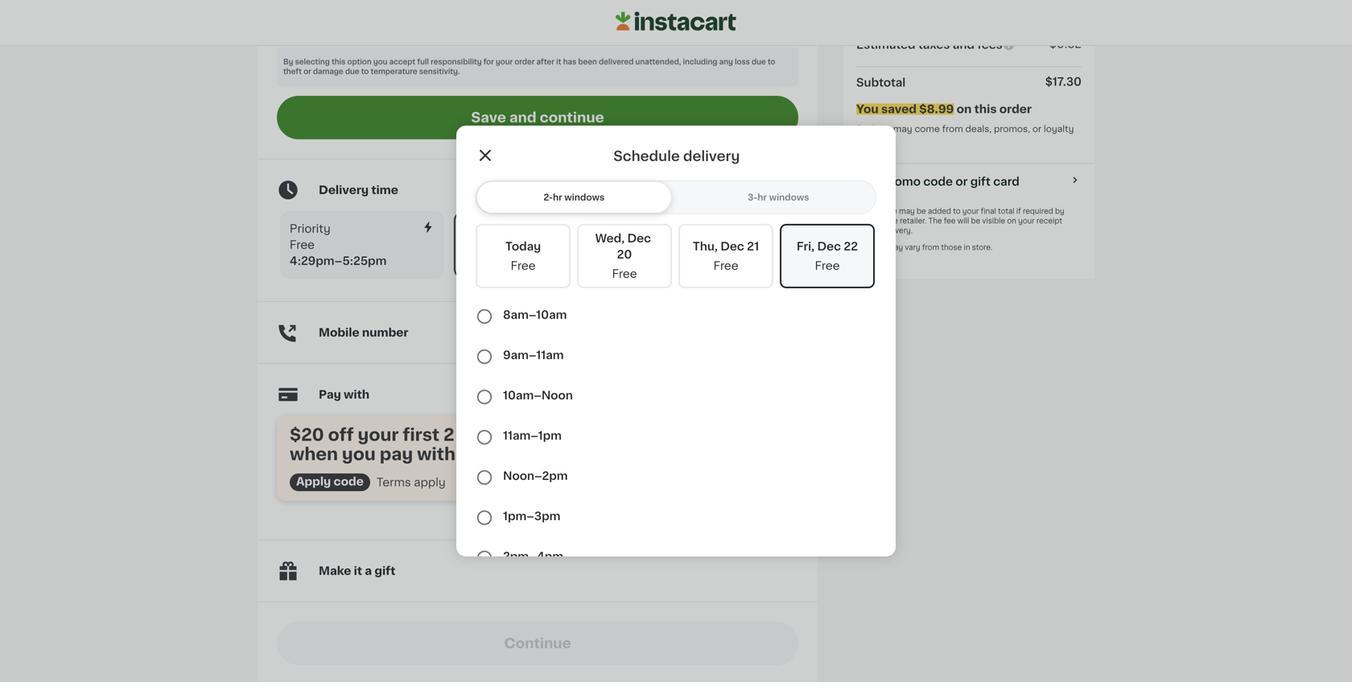 Task type: locate. For each thing, give the bounding box(es) containing it.
1 horizontal spatial hr
[[758, 193, 767, 202]]

may up retailer.
[[900, 208, 915, 215]]

0 horizontal spatial off
[[328, 426, 354, 443]]

or down bag
[[877, 217, 885, 225]]

0 vertical spatial to
[[768, 58, 776, 66]]

prices
[[863, 244, 886, 251]]

wed,
[[596, 233, 625, 244]]

fee up the
[[886, 208, 898, 215]]

0 vertical spatial from
[[943, 124, 964, 133]]

it left the has
[[557, 58, 562, 66]]

0 horizontal spatial from
[[923, 244, 940, 251]]

your inside the $20 off your first 2 orders when you pay with klarna
[[358, 426, 399, 443]]

free inside today free
[[511, 260, 536, 271]]

may for come
[[894, 124, 913, 133]]

$8.99
[[920, 104, 955, 115]]

you inside by selecting this option you accept full responsibility for your order after it has been delivered unattended, including any loss due to theft or damage due to temperature sensitivity.
[[374, 58, 388, 66]]

0 vertical spatial may
[[894, 124, 913, 133]]

0 horizontal spatial time
[[372, 184, 399, 196]]

hr inside "button"
[[553, 193, 563, 202]]

0 horizontal spatial gift
[[375, 565, 396, 577]]

to right loss
[[768, 58, 776, 66]]

0 horizontal spatial dec
[[628, 233, 651, 244]]

mobile
[[319, 327, 360, 338]]

dec left 21
[[721, 241, 745, 252]]

0 vertical spatial this
[[332, 58, 346, 66]]

1 horizontal spatial dec
[[721, 241, 745, 252]]

2 vertical spatial to
[[954, 208, 961, 215]]

a right make
[[365, 565, 372, 577]]

including
[[683, 58, 718, 66]]

come
[[915, 124, 941, 133]]

taxes
[[919, 39, 951, 50]]

8am–10am
[[503, 309, 567, 321]]

off inside schedule free + $2 off available pick a day and time
[[692, 239, 708, 251]]

in
[[964, 244, 971, 251]]

those
[[942, 244, 963, 251]]

1 horizontal spatial gift
[[971, 176, 991, 187]]

it right make
[[354, 565, 362, 577]]

deals,
[[966, 124, 992, 133]]

thu, dec 21 free
[[693, 241, 760, 271]]

0 horizontal spatial order
[[515, 58, 535, 66]]

with
[[344, 389, 370, 400], [417, 446, 456, 463]]

1 vertical spatial time
[[724, 255, 750, 267]]

due
[[752, 58, 766, 66], [345, 68, 360, 75]]

has
[[563, 58, 577, 66]]

2 horizontal spatial dec
[[818, 241, 842, 252]]

from for those
[[923, 244, 940, 251]]

0 vertical spatial code
[[924, 176, 953, 187]]

on
[[957, 104, 972, 115], [1008, 217, 1017, 225]]

day
[[675, 255, 697, 267]]

time right delivery
[[372, 184, 399, 196]]

may inside "a bag fee may be added to your final total if required by law or the retailer. the fee will be visible on your receipt after delivery."
[[900, 208, 915, 215]]

save
[[471, 111, 506, 124]]

time down the available
[[724, 255, 750, 267]]

gift right make
[[375, 565, 396, 577]]

code right "apply"
[[334, 476, 364, 487]]

sensitivity.
[[419, 68, 460, 75]]

dec inside the fri, dec 22 free
[[818, 241, 842, 252]]

2 horizontal spatial to
[[954, 208, 961, 215]]

total
[[999, 208, 1015, 215]]

windows right '2-'
[[565, 193, 605, 202]]

hr up standard free 4:55pm–6:25pm
[[553, 193, 563, 202]]

store.
[[973, 244, 993, 251]]

after inside by selecting this option you accept full responsibility for your order after it has been delivered unattended, including any loss due to theft or damage due to temperature sensitivity.
[[537, 58, 555, 66]]

hr inside button
[[758, 193, 767, 202]]

0 vertical spatial after
[[537, 58, 555, 66]]

schedule inside tiered-service-option-modal-v2 "dialog"
[[614, 149, 680, 163]]

full
[[417, 58, 429, 66]]

this up deals,
[[975, 104, 997, 115]]

be right will
[[972, 217, 981, 225]]

2 tab list from the top
[[476, 224, 877, 295]]

time
[[372, 184, 399, 196], [724, 255, 750, 267]]

orders
[[459, 426, 517, 443]]

to
[[768, 58, 776, 66], [361, 68, 369, 75], [954, 208, 961, 215]]

1 vertical spatial may
[[900, 208, 915, 215]]

a
[[863, 208, 868, 215]]

3-
[[748, 193, 758, 202]]

free inside free 4:29pm–5:25pm
[[290, 239, 315, 251]]

due right loss
[[752, 58, 766, 66]]

3-hr windows
[[748, 193, 810, 202]]

1 vertical spatial and
[[510, 111, 537, 124]]

0 vertical spatial you
[[374, 58, 388, 66]]

after down law
[[863, 227, 881, 234]]

add
[[857, 176, 880, 187]]

code
[[924, 176, 953, 187], [334, 476, 364, 487]]

20
[[617, 249, 632, 260]]

windows inside button
[[770, 193, 810, 202]]

1 horizontal spatial code
[[924, 176, 953, 187]]

1 horizontal spatial to
[[768, 58, 776, 66]]

1 windows from the left
[[565, 193, 605, 202]]

1 vertical spatial after
[[863, 227, 881, 234]]

or
[[304, 68, 311, 75], [1033, 124, 1042, 133], [956, 176, 968, 187], [877, 217, 885, 225]]

may down saved
[[894, 124, 913, 133]]

1 hr from the left
[[553, 193, 563, 202]]

from inside savings may come from deals, promos, or loyalty pricing.
[[943, 124, 964, 133]]

21
[[747, 241, 760, 252]]

promo
[[883, 176, 921, 187]]

1 vertical spatial due
[[345, 68, 360, 75]]

fri,
[[797, 241, 815, 252]]

or down selecting
[[304, 68, 311, 75]]

4:55pm–6:25pm
[[465, 257, 563, 268]]

2-hr windows
[[544, 193, 605, 202]]

or up will
[[956, 176, 968, 187]]

pay
[[319, 389, 341, 400]]

hr for 3-
[[758, 193, 767, 202]]

order right 'for'
[[515, 58, 535, 66]]

0 vertical spatial gift
[[971, 176, 991, 187]]

1 vertical spatial code
[[334, 476, 364, 487]]

0 horizontal spatial it
[[354, 565, 362, 577]]

order inside by selecting this option you accept full responsibility for your order after it has been delivered unattended, including any loss due to theft or damage due to temperature sensitivity.
[[515, 58, 535, 66]]

2 vertical spatial and
[[700, 255, 721, 267]]

0 horizontal spatial on
[[957, 104, 972, 115]]

1 vertical spatial fee
[[945, 217, 956, 225]]

schedule inside schedule free + $2 off available pick a day and time
[[638, 223, 691, 234]]

hr for 2-
[[553, 193, 563, 202]]

0 horizontal spatial fee
[[886, 208, 898, 215]]

0 horizontal spatial and
[[510, 111, 537, 124]]

dec inside the "wed, dec 20 free"
[[628, 233, 651, 244]]

fee left will
[[945, 217, 956, 225]]

0 vertical spatial order
[[515, 58, 535, 66]]

to down the option
[[361, 68, 369, 75]]

0 vertical spatial off
[[692, 239, 708, 251]]

1 vertical spatial off
[[328, 426, 354, 443]]

1 horizontal spatial from
[[943, 124, 964, 133]]

1 vertical spatial a
[[365, 565, 372, 577]]

from down you saved $8.99 on this order
[[943, 124, 964, 133]]

1 vertical spatial be
[[972, 217, 981, 225]]

0 horizontal spatial be
[[917, 208, 927, 215]]

after left the has
[[537, 58, 555, 66]]

windows
[[565, 193, 605, 202], [770, 193, 810, 202]]

2-hr windows button
[[477, 181, 672, 213]]

hr
[[553, 193, 563, 202], [758, 193, 767, 202]]

may
[[894, 124, 913, 133], [900, 208, 915, 215], [888, 244, 904, 251]]

0 vertical spatial schedule
[[614, 149, 680, 163]]

1 horizontal spatial off
[[692, 239, 708, 251]]

0 vertical spatial with
[[344, 389, 370, 400]]

today free
[[506, 241, 541, 271]]

selecting
[[295, 58, 330, 66]]

be up retailer.
[[917, 208, 927, 215]]

this inside by selecting this option you accept full responsibility for your order after it has been delivered unattended, including any loss due to theft or damage due to temperature sensitivity.
[[332, 58, 346, 66]]

delivery.
[[882, 227, 913, 234]]

1 vertical spatial with
[[417, 446, 456, 463]]

on up deals,
[[957, 104, 972, 115]]

visible
[[983, 217, 1006, 225]]

available
[[711, 239, 761, 251]]

your inside by selecting this option you accept full responsibility for your order after it has been delivered unattended, including any loss due to theft or damage due to temperature sensitivity.
[[496, 58, 513, 66]]

gift
[[971, 176, 991, 187], [375, 565, 396, 577]]

and left the fees
[[953, 39, 975, 50]]

and down thu,
[[700, 255, 721, 267]]

fee
[[886, 208, 898, 215], [945, 217, 956, 225]]

after
[[537, 58, 555, 66], [863, 227, 881, 234]]

0 horizontal spatial code
[[334, 476, 364, 487]]

your right 'for'
[[496, 58, 513, 66]]

1 horizontal spatial windows
[[770, 193, 810, 202]]

1 vertical spatial to
[[361, 68, 369, 75]]

to up will
[[954, 208, 961, 215]]

1 horizontal spatial on
[[1008, 217, 1017, 225]]

on down total
[[1008, 217, 1017, 225]]

hr up 21
[[758, 193, 767, 202]]

standard
[[465, 225, 517, 236]]

0 horizontal spatial windows
[[565, 193, 605, 202]]

dec inside thu, dec 21 free
[[721, 241, 745, 252]]

required
[[1024, 208, 1054, 215]]

2 windows from the left
[[770, 193, 810, 202]]

terms apply
[[377, 477, 446, 488]]

wed, dec 20 free
[[596, 233, 654, 279]]

1 vertical spatial order
[[1000, 104, 1032, 115]]

1 horizontal spatial due
[[752, 58, 766, 66]]

after inside "a bag fee may be added to your final total if required by law or the retailer. the fee will be visible on your receipt after delivery."
[[863, 227, 881, 234]]

a down +
[[665, 255, 672, 267]]

1 vertical spatial this
[[975, 104, 997, 115]]

and right save
[[510, 111, 537, 124]]

0 vertical spatial be
[[917, 208, 927, 215]]

home image
[[616, 9, 737, 33]]

schedule left delivery
[[614, 149, 680, 163]]

save and continue button
[[277, 96, 799, 139]]

windows inside "button"
[[565, 193, 605, 202]]

number
[[362, 327, 409, 338]]

free inside the fri, dec 22 free
[[815, 260, 840, 271]]

dec up 20
[[628, 233, 651, 244]]

1 vertical spatial you
[[342, 446, 376, 463]]

windows right 3-
[[770, 193, 810, 202]]

1 vertical spatial from
[[923, 244, 940, 251]]

you left pay
[[342, 446, 376, 463]]

may down delivery.
[[888, 244, 904, 251]]

save and continue
[[471, 111, 605, 124]]

0 vertical spatial fee
[[886, 208, 898, 215]]

0 horizontal spatial this
[[332, 58, 346, 66]]

1 horizontal spatial and
[[700, 255, 721, 267]]

off right $2 at top
[[692, 239, 708, 251]]

2 hr from the left
[[758, 193, 767, 202]]

gift left card at the right of the page
[[971, 176, 991, 187]]

2 horizontal spatial and
[[953, 39, 975, 50]]

0 vertical spatial it
[[557, 58, 562, 66]]

1 horizontal spatial time
[[724, 255, 750, 267]]

0 vertical spatial tab list
[[476, 180, 877, 214]]

or inside button
[[956, 176, 968, 187]]

1 horizontal spatial be
[[972, 217, 981, 225]]

0 horizontal spatial to
[[361, 68, 369, 75]]

due down the option
[[345, 68, 360, 75]]

off up when
[[328, 426, 354, 443]]

2 vertical spatial may
[[888, 244, 904, 251]]

free inside the "wed, dec 20 free"
[[612, 268, 637, 279]]

your up pay
[[358, 426, 399, 443]]

0 horizontal spatial hr
[[553, 193, 563, 202]]

apply code
[[296, 476, 364, 487]]

continue
[[540, 111, 605, 124]]

8am–10am button
[[476, 295, 877, 335]]

2-
[[544, 193, 553, 202]]

1 vertical spatial on
[[1008, 217, 1017, 225]]

gift inside button
[[971, 176, 991, 187]]

1 horizontal spatial it
[[557, 58, 562, 66]]

0 horizontal spatial after
[[537, 58, 555, 66]]

tab list
[[476, 180, 877, 214], [476, 224, 877, 295]]

1 vertical spatial schedule
[[638, 223, 691, 234]]

0 horizontal spatial due
[[345, 68, 360, 75]]

with right the pay at the left bottom of the page
[[344, 389, 370, 400]]

you up temperature
[[374, 58, 388, 66]]

your up will
[[963, 208, 980, 215]]

0 vertical spatial and
[[953, 39, 975, 50]]

order up promos,
[[1000, 104, 1032, 115]]

fees
[[978, 39, 1003, 50]]

pay
[[380, 446, 413, 463]]

schedule up +
[[638, 223, 691, 234]]

or left loyalty
[[1033, 124, 1042, 133]]

11am–1pm button
[[476, 416, 877, 456]]

1 horizontal spatial a
[[665, 255, 672, 267]]

4:29pm–5:25pm
[[290, 255, 387, 267]]

dec left 22
[[818, 241, 842, 252]]

code up added
[[924, 176, 953, 187]]

tab list containing wed, dec 20
[[476, 224, 877, 295]]

free
[[290, 239, 315, 251], [638, 239, 663, 251], [465, 241, 490, 252], [511, 260, 536, 271], [714, 260, 739, 271], [815, 260, 840, 271], [612, 268, 637, 279]]

1 horizontal spatial after
[[863, 227, 881, 234]]

+
[[666, 239, 672, 251]]

this up damage
[[332, 58, 346, 66]]

9am–11am
[[503, 350, 564, 361]]

1 tab list from the top
[[476, 180, 877, 214]]

from right vary
[[923, 244, 940, 251]]

with down 2
[[417, 446, 456, 463]]

when
[[290, 446, 338, 463]]

may inside savings may come from deals, promos, or loyalty pricing.
[[894, 124, 913, 133]]

tab list containing 2-hr windows
[[476, 180, 877, 214]]

1 horizontal spatial with
[[417, 446, 456, 463]]

your
[[496, 58, 513, 66], [963, 208, 980, 215], [1019, 217, 1035, 225], [358, 426, 399, 443]]

1 vertical spatial tab list
[[476, 224, 877, 295]]

0 vertical spatial a
[[665, 255, 672, 267]]

0 vertical spatial on
[[957, 104, 972, 115]]

11am–1pm
[[503, 430, 562, 441]]



Task type: describe. For each thing, give the bounding box(es) containing it.
0 vertical spatial due
[[752, 58, 766, 66]]

you
[[857, 104, 879, 115]]

estimated
[[857, 39, 916, 50]]

and inside 'button'
[[510, 111, 537, 124]]

free inside standard free 4:55pm–6:25pm
[[465, 241, 490, 252]]

option
[[348, 58, 372, 66]]

your down if
[[1019, 217, 1035, 225]]

0 horizontal spatial a
[[365, 565, 372, 577]]

law
[[863, 217, 875, 225]]

a inside schedule free + $2 off available pick a day and time
[[665, 255, 672, 267]]

standard free 4:55pm–6:25pm
[[465, 225, 563, 268]]

terms
[[377, 477, 411, 488]]

by
[[1056, 208, 1065, 215]]

temperature
[[371, 68, 418, 75]]

retailer.
[[900, 217, 927, 225]]

on inside "a bag fee may be added to your final total if required by law or the retailer. the fee will be visible on your receipt after delivery."
[[1008, 217, 1017, 225]]

you inside the $20 off your first 2 orders when you pay with klarna
[[342, 446, 376, 463]]

pay with
[[319, 389, 370, 400]]

pricing.
[[857, 139, 890, 148]]

unattended,
[[636, 58, 682, 66]]

thu,
[[693, 241, 718, 252]]

2pm–4pm
[[503, 551, 564, 562]]

damage
[[313, 68, 344, 75]]

may for vary
[[888, 244, 904, 251]]

for
[[484, 58, 494, 66]]

1 vertical spatial it
[[354, 565, 362, 577]]

will
[[958, 217, 970, 225]]

loss
[[735, 58, 750, 66]]

dec for 20
[[628, 233, 651, 244]]

10am–noon button
[[476, 375, 877, 416]]

dec for 22
[[818, 241, 842, 252]]

savings may come from deals, promos, or loyalty pricing.
[[857, 124, 1077, 148]]

$20 off your first 2 orders when you pay with klarna
[[290, 426, 518, 463]]

today
[[506, 241, 541, 252]]

promos,
[[995, 124, 1031, 133]]

2
[[444, 426, 455, 443]]

priority
[[290, 223, 331, 234]]

free inside schedule free + $2 off available pick a day and time
[[638, 239, 663, 251]]

from for deals,
[[943, 124, 964, 133]]

1 vertical spatial gift
[[375, 565, 396, 577]]

subtotal
[[857, 77, 906, 88]]

$2
[[675, 239, 689, 251]]

windows for 2-hr windows
[[565, 193, 605, 202]]

estimated taxes and fees
[[857, 39, 1003, 50]]

you saved $8.99 on this order
[[857, 104, 1032, 115]]

responsibility
[[431, 58, 482, 66]]

the
[[887, 217, 899, 225]]

1 horizontal spatial fee
[[945, 217, 956, 225]]

apply
[[414, 477, 446, 488]]

or inside savings may come from deals, promos, or loyalty pricing.
[[1033, 124, 1042, 133]]

3-hr windows button
[[682, 181, 876, 213]]

free 4:29pm–5:25pm
[[290, 239, 387, 267]]

1pm–3pm button
[[476, 496, 877, 536]]

fri, dec 22 free
[[797, 241, 859, 271]]

been
[[578, 58, 597, 66]]

vary
[[905, 244, 921, 251]]

first
[[403, 426, 440, 443]]

free inside thu, dec 21 free
[[714, 260, 739, 271]]

0 horizontal spatial with
[[344, 389, 370, 400]]

to inside "a bag fee may be added to your final total if required by law or the retailer. the fee will be visible on your receipt after delivery."
[[954, 208, 961, 215]]

delivery time
[[319, 184, 399, 196]]

noon–2pm button
[[476, 456, 877, 496]]

code inside button
[[924, 176, 953, 187]]

delivery
[[319, 184, 369, 196]]

10am–noon
[[503, 390, 573, 401]]

0 vertical spatial time
[[372, 184, 399, 196]]

windows for 3-hr windows
[[770, 193, 810, 202]]

saved
[[882, 104, 917, 115]]

$0.32
[[1050, 38, 1082, 50]]

noon–2pm
[[503, 470, 568, 482]]

dec for 21
[[721, 241, 745, 252]]

and inside schedule free + $2 off available pick a day and time
[[700, 255, 721, 267]]

time inside schedule free + $2 off available pick a day and time
[[724, 255, 750, 267]]

bag
[[870, 208, 884, 215]]

delivered
[[599, 58, 634, 66]]

any
[[720, 58, 733, 66]]

if
[[1017, 208, 1022, 215]]

off inside the $20 off your first 2 orders when you pay with klarna
[[328, 426, 354, 443]]

theft
[[283, 68, 302, 75]]

delivery
[[684, 149, 740, 163]]

klarna
[[460, 446, 518, 463]]

a bag fee may be added to your final total if required by law or the retailer. the fee will be visible on your receipt after delivery.
[[863, 208, 1065, 234]]

added
[[928, 208, 952, 215]]

or inside by selecting this option you accept full responsibility for your order after it has been delivered unattended, including any loss due to theft or damage due to temperature sensitivity.
[[304, 68, 311, 75]]

or inside "a bag fee may be added to your final total if required by law or the retailer. the fee will be visible on your receipt after delivery."
[[877, 217, 885, 225]]

1pm–3pm
[[503, 511, 561, 522]]

it inside by selecting this option you accept full responsibility for your order after it has been delivered unattended, including any loss due to theft or damage due to temperature sensitivity.
[[557, 58, 562, 66]]

with inside the $20 off your first 2 orders when you pay with klarna
[[417, 446, 456, 463]]

schedule for free
[[638, 223, 691, 234]]

add promo code or gift card button
[[857, 174, 1020, 190]]

by
[[283, 58, 293, 66]]

make it a gift
[[319, 565, 396, 577]]

2pm–4pm button
[[476, 536, 877, 577]]

schedule free + $2 off available pick a day and time
[[638, 223, 761, 267]]

make
[[319, 565, 351, 577]]

the
[[929, 217, 943, 225]]

pick
[[638, 255, 663, 267]]

1 horizontal spatial this
[[975, 104, 997, 115]]

tiered-service-option-modal-v2 dialog
[[457, 126, 896, 682]]

1 horizontal spatial order
[[1000, 104, 1032, 115]]

schedule for delivery
[[614, 149, 680, 163]]

final
[[981, 208, 997, 215]]

schedule delivery
[[614, 149, 740, 163]]

by selecting this option you accept full responsibility for your order after it has been delivered unattended, including any loss due to theft or damage due to temperature sensitivity.
[[283, 58, 776, 75]]



Task type: vqa. For each thing, say whether or not it's contained in the screenshot.
the Grain
no



